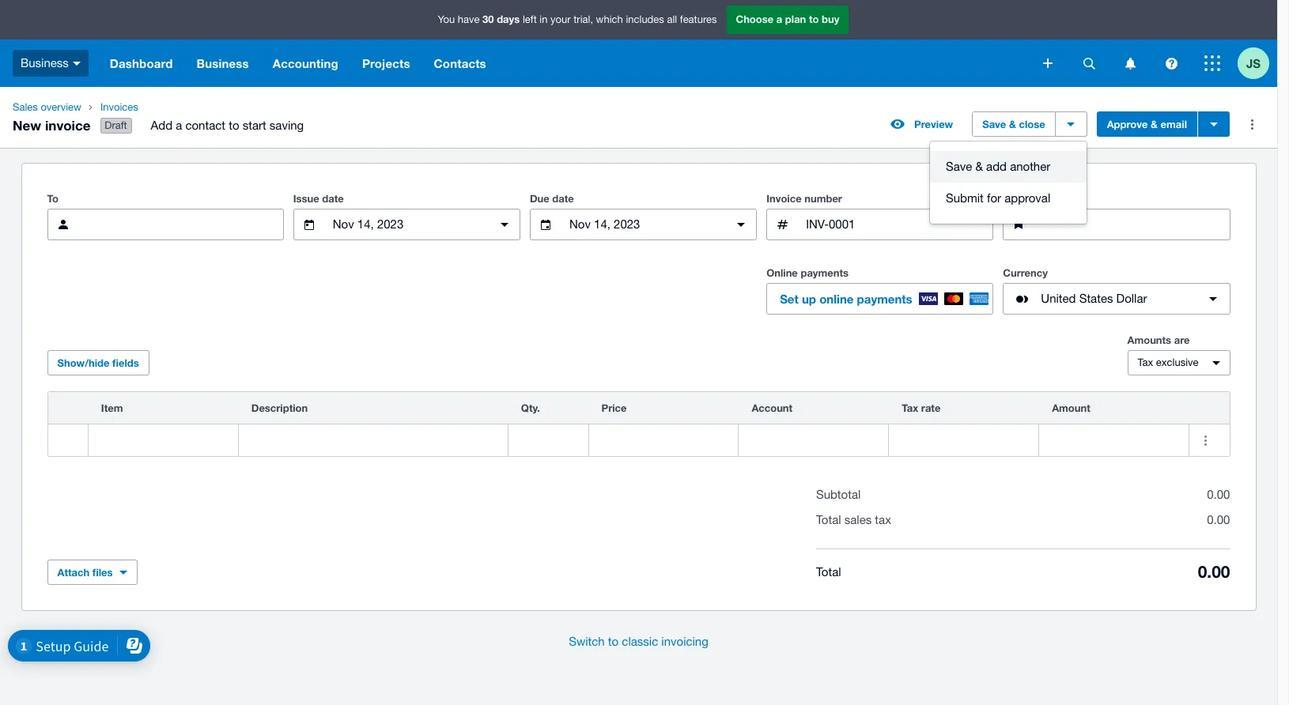 Task type: locate. For each thing, give the bounding box(es) containing it.
trial,
[[574, 14, 593, 26]]

1 vertical spatial to
[[229, 119, 239, 132]]

new
[[13, 117, 41, 133]]

1 horizontal spatial date
[[552, 192, 574, 205]]

start
[[243, 119, 266, 132]]

description
[[251, 402, 308, 415]]

contacts button
[[422, 40, 498, 87]]

1 vertical spatial save
[[946, 160, 972, 173]]

up
[[802, 292, 816, 306]]

approval
[[1005, 191, 1050, 205]]

2 date from the left
[[552, 192, 574, 205]]

to for contact
[[229, 119, 239, 132]]

a right add
[[176, 119, 182, 132]]

payments right online
[[857, 292, 912, 306]]

1 date from the left
[[322, 192, 344, 205]]

navigation
[[98, 40, 1032, 87]]

1 vertical spatial tax
[[902, 402, 918, 415]]

to
[[809, 13, 819, 26], [229, 119, 239, 132], [608, 635, 619, 649]]

united
[[1041, 292, 1076, 305]]

2 horizontal spatial &
[[1151, 118, 1158, 131]]

plan
[[785, 13, 806, 26]]

list box containing save & add another
[[930, 142, 1087, 224]]

attach files button
[[47, 560, 137, 585]]

you
[[438, 14, 455, 26]]

invoice
[[45, 117, 91, 133]]

dollar
[[1116, 292, 1147, 305]]

add
[[151, 119, 172, 132]]

0 horizontal spatial &
[[976, 160, 983, 173]]

date right issue
[[322, 192, 344, 205]]

tax inside tax exclusive popup button
[[1138, 357, 1153, 369]]

1 horizontal spatial business
[[197, 56, 249, 70]]

sales
[[13, 101, 38, 113]]

invoice
[[766, 192, 802, 205]]

submit for approval button
[[930, 183, 1087, 214]]

business button up invoices link
[[185, 40, 261, 87]]

tax
[[1138, 357, 1153, 369], [902, 402, 918, 415]]

accounting
[[273, 56, 338, 70]]

navigation containing dashboard
[[98, 40, 1032, 87]]

save left the close
[[982, 118, 1006, 131]]

payments up online
[[801, 267, 849, 279]]

banner containing js
[[0, 0, 1277, 87]]

projects button
[[350, 40, 422, 87]]

total down total sales tax
[[816, 565, 841, 579]]

1 horizontal spatial a
[[776, 13, 782, 26]]

2 total from the top
[[816, 565, 841, 579]]

states
[[1079, 292, 1113, 305]]

more date options image
[[725, 209, 757, 241]]

1 vertical spatial payments
[[857, 292, 912, 306]]

choose
[[736, 13, 774, 26]]

& inside list box
[[976, 160, 983, 173]]

to inside switch to classic invoicing button
[[608, 635, 619, 649]]

exclusive
[[1156, 357, 1199, 369]]

1 total from the top
[[816, 513, 841, 527]]

2 horizontal spatial to
[[809, 13, 819, 26]]

features
[[680, 14, 717, 26]]

amount
[[1052, 402, 1090, 415]]

business button up the sales overview
[[0, 40, 98, 87]]

a left plan
[[776, 13, 782, 26]]

Amount field
[[1039, 426, 1189, 456]]

0 vertical spatial save
[[982, 118, 1006, 131]]

overview
[[41, 101, 81, 113]]

svg image right svg icon
[[1165, 57, 1177, 69]]

account
[[752, 402, 793, 415]]

0.00
[[1207, 488, 1230, 502], [1207, 513, 1230, 527], [1198, 562, 1230, 582]]

dashboard link
[[98, 40, 185, 87]]

submit for approval
[[946, 191, 1050, 205]]

1 horizontal spatial tax
[[1138, 357, 1153, 369]]

total for total
[[816, 565, 841, 579]]

Price field
[[589, 426, 738, 456]]

dashboard
[[110, 56, 173, 70]]

approve
[[1107, 118, 1148, 131]]

tax down amounts
[[1138, 357, 1153, 369]]

Issue date text field
[[331, 210, 482, 240]]

reference
[[1003, 192, 1053, 205]]

Reference text field
[[1041, 210, 1229, 240]]

1 vertical spatial a
[[176, 119, 182, 132]]

save for save & add another
[[946, 160, 972, 173]]

tax left rate
[[902, 402, 918, 415]]

date
[[322, 192, 344, 205], [552, 192, 574, 205]]

0 vertical spatial a
[[776, 13, 782, 26]]

payments inside popup button
[[857, 292, 912, 306]]

0 vertical spatial total
[[816, 513, 841, 527]]

more line item options element
[[1190, 392, 1229, 424]]

sales overview
[[13, 101, 81, 113]]

contacts
[[434, 56, 486, 70]]

1 horizontal spatial business button
[[185, 40, 261, 87]]

svg image up overview
[[73, 61, 81, 65]]

group containing save & add another
[[930, 142, 1087, 224]]

None field
[[88, 425, 238, 456]]

0 horizontal spatial tax
[[902, 402, 918, 415]]

1 vertical spatial total
[[816, 565, 841, 579]]

Invoice number text field
[[804, 210, 993, 240]]

banner
[[0, 0, 1277, 87]]

attach
[[57, 566, 90, 579]]

new invoice
[[13, 117, 91, 133]]

online
[[819, 292, 854, 306]]

business button
[[0, 40, 98, 87], [185, 40, 261, 87]]

to right switch
[[608, 635, 619, 649]]

0 horizontal spatial date
[[322, 192, 344, 205]]

to left buy
[[809, 13, 819, 26]]

& left email
[[1151, 118, 1158, 131]]

another
[[1010, 160, 1050, 173]]

0 vertical spatial to
[[809, 13, 819, 26]]

0 horizontal spatial to
[[229, 119, 239, 132]]

invoice line item list element
[[47, 392, 1230, 457]]

contact element
[[47, 209, 284, 241]]

& left the close
[[1009, 118, 1016, 131]]

0 vertical spatial tax
[[1138, 357, 1153, 369]]

business up the sales overview
[[21, 56, 69, 69]]

0 horizontal spatial business button
[[0, 40, 98, 87]]

save for save & close
[[982, 118, 1006, 131]]

& left add
[[976, 160, 983, 173]]

online payments
[[766, 267, 849, 279]]

svg image
[[1204, 55, 1220, 71], [1083, 57, 1095, 69], [1165, 57, 1177, 69], [1043, 59, 1053, 68], [73, 61, 81, 65]]

amounts are
[[1127, 334, 1190, 347]]

total
[[816, 513, 841, 527], [816, 565, 841, 579]]

list box
[[930, 142, 1087, 224]]

invoices link
[[94, 100, 316, 115]]

a
[[776, 13, 782, 26], [176, 119, 182, 132]]

due
[[530, 192, 549, 205]]

date for due date
[[552, 192, 574, 205]]

Inventory item text field
[[88, 426, 238, 456]]

add
[[986, 160, 1007, 173]]

add a contact to start saving
[[151, 119, 304, 132]]

1 horizontal spatial save
[[982, 118, 1006, 131]]

0 horizontal spatial save
[[946, 160, 972, 173]]

set
[[780, 292, 799, 306]]

tax inside invoice line item list element
[[902, 402, 918, 415]]

you have 30 days left in your trial, which includes all features
[[438, 13, 717, 26]]

date for issue date
[[322, 192, 344, 205]]

price
[[601, 402, 627, 415]]

fields
[[112, 357, 139, 369]]

1 vertical spatial 0.00
[[1207, 513, 1230, 527]]

business up invoices link
[[197, 56, 249, 70]]

total down subtotal
[[816, 513, 841, 527]]

& for email
[[1151, 118, 1158, 131]]

switch to classic invoicing
[[569, 635, 708, 649]]

business inside navigation
[[197, 56, 249, 70]]

save up submit
[[946, 160, 972, 173]]

1 horizontal spatial payments
[[857, 292, 912, 306]]

preview
[[914, 118, 953, 131]]

all
[[667, 14, 677, 26]]

0 vertical spatial 0.00
[[1207, 488, 1230, 502]]

payments
[[801, 267, 849, 279], [857, 292, 912, 306]]

projects
[[362, 56, 410, 70]]

item
[[101, 402, 123, 415]]

save & close button
[[972, 112, 1056, 137]]

to left start
[[229, 119, 239, 132]]

0 horizontal spatial payments
[[801, 267, 849, 279]]

1 horizontal spatial &
[[1009, 118, 1016, 131]]

date right due at the top left
[[552, 192, 574, 205]]

group
[[930, 142, 1087, 224]]

to
[[47, 192, 58, 205]]

1 horizontal spatial to
[[608, 635, 619, 649]]

0 vertical spatial payments
[[801, 267, 849, 279]]

0 horizontal spatial a
[[176, 119, 182, 132]]

more line item options image
[[1190, 425, 1221, 456]]

close
[[1019, 118, 1045, 131]]

2 vertical spatial to
[[608, 635, 619, 649]]



Task type: vqa. For each thing, say whether or not it's contained in the screenshot.
second 'date'
yes



Task type: describe. For each thing, give the bounding box(es) containing it.
Quantity field
[[508, 426, 588, 456]]

tax for tax exclusive
[[1138, 357, 1153, 369]]

invoices
[[100, 101, 138, 113]]

svg image left svg icon
[[1083, 57, 1095, 69]]

a for plan
[[776, 13, 782, 26]]

1 business button from the left
[[0, 40, 98, 87]]

classic
[[622, 635, 658, 649]]

your
[[551, 14, 571, 26]]

0 horizontal spatial business
[[21, 56, 69, 69]]

currency
[[1003, 267, 1048, 279]]

issue
[[293, 192, 319, 205]]

svg image inside business popup button
[[73, 61, 81, 65]]

more date options image
[[489, 209, 520, 241]]

switch to classic invoicing button
[[556, 626, 721, 658]]

buy
[[822, 13, 839, 26]]

a for contact
[[176, 119, 182, 132]]

tax for tax rate
[[902, 402, 918, 415]]

due date
[[530, 192, 574, 205]]

& for add
[[976, 160, 983, 173]]

qty.
[[521, 402, 540, 415]]

includes
[[626, 14, 664, 26]]

0.00 for subtotal
[[1207, 488, 1230, 502]]

left
[[523, 14, 537, 26]]

js button
[[1238, 40, 1277, 87]]

svg image up the close
[[1043, 59, 1053, 68]]

to for plan
[[809, 13, 819, 26]]

united states dollar button
[[1003, 283, 1230, 315]]

approve & email button
[[1097, 112, 1197, 137]]

set up online payments button
[[766, 283, 994, 315]]

show/hide fields
[[57, 357, 139, 369]]

sales
[[844, 513, 872, 527]]

invoicing
[[661, 635, 708, 649]]

sales overview link
[[6, 100, 88, 115]]

Description text field
[[239, 426, 508, 456]]

svg image
[[1125, 57, 1135, 69]]

email
[[1161, 118, 1187, 131]]

attach files
[[57, 566, 113, 579]]

united states dollar
[[1041, 292, 1147, 305]]

online
[[766, 267, 798, 279]]

more invoice options image
[[1236, 108, 1268, 140]]

2 vertical spatial 0.00
[[1198, 562, 1230, 582]]

0.00 for total sales tax
[[1207, 513, 1230, 527]]

issue date
[[293, 192, 344, 205]]

Due date text field
[[568, 210, 719, 240]]

total sales tax
[[816, 513, 891, 527]]

number
[[805, 192, 842, 205]]

& for close
[[1009, 118, 1016, 131]]

30
[[483, 13, 494, 26]]

save & close
[[982, 118, 1045, 131]]

show/hide fields button
[[47, 350, 149, 376]]

save & add another
[[946, 160, 1050, 173]]

tax exclusive button
[[1127, 350, 1230, 376]]

which
[[596, 14, 623, 26]]

save & add another button
[[930, 151, 1087, 183]]

approve & email
[[1107, 118, 1187, 131]]

invoice number
[[766, 192, 842, 205]]

in
[[540, 14, 548, 26]]

tax exclusive
[[1138, 357, 1199, 369]]

switch
[[569, 635, 605, 649]]

files
[[92, 566, 113, 579]]

accounting button
[[261, 40, 350, 87]]

are
[[1174, 334, 1190, 347]]

have
[[458, 14, 480, 26]]

show/hide
[[57, 357, 110, 369]]

total for total sales tax
[[816, 513, 841, 527]]

contact
[[185, 119, 225, 132]]

tax rate
[[902, 402, 941, 415]]

tax
[[875, 513, 891, 527]]

js
[[1246, 56, 1261, 70]]

svg image left js at the top
[[1204, 55, 1220, 71]]

2 business button from the left
[[185, 40, 261, 87]]

rate
[[921, 402, 941, 415]]

draft
[[105, 120, 127, 131]]

choose a plan to buy
[[736, 13, 839, 26]]

submit
[[946, 191, 984, 205]]

amounts
[[1127, 334, 1171, 347]]

invoice number element
[[766, 209, 994, 241]]

preview button
[[881, 112, 963, 137]]

set up online payments
[[780, 292, 912, 306]]

days
[[497, 13, 520, 26]]

To text field
[[85, 210, 283, 240]]



